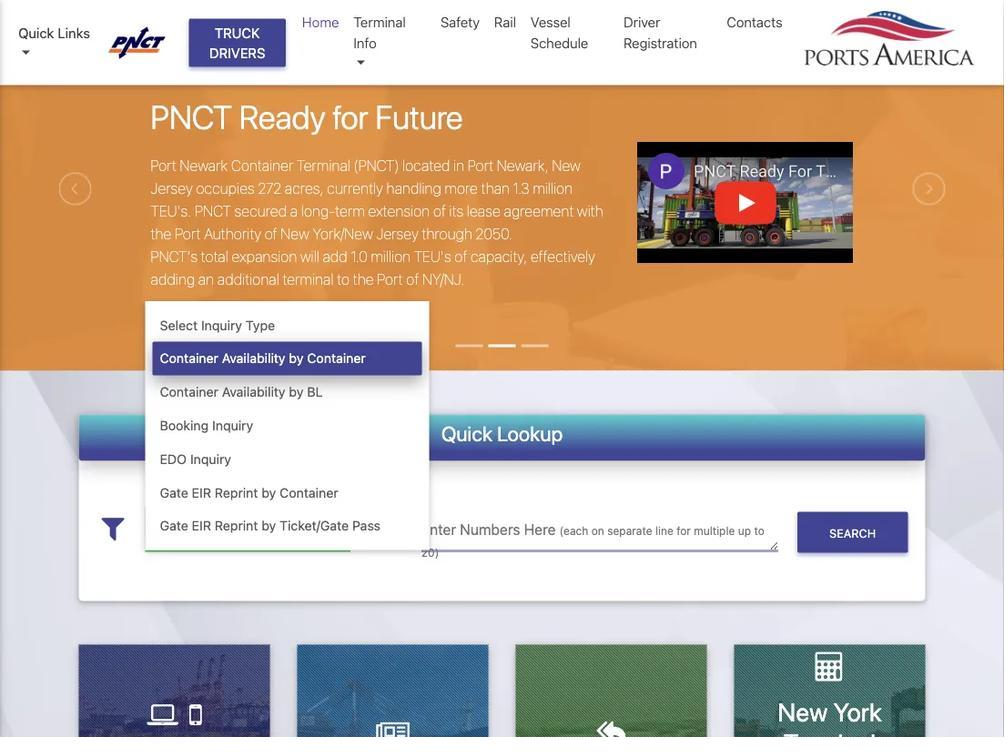Task type: locate. For each thing, give the bounding box(es) containing it.
new down the "a"
[[281, 226, 309, 243]]

safety
[[441, 14, 480, 30]]

occupies
[[196, 180, 255, 198]]

2 gate from the top
[[160, 519, 188, 534]]

inquiry down the container availability by bl in the left of the page
[[212, 418, 253, 434]]

1 vertical spatial pnct
[[195, 203, 231, 221]]

select inquiry type
[[160, 318, 275, 333]]

edo inquiry
[[160, 452, 231, 467]]

0 vertical spatial new
[[552, 158, 581, 175]]

newark
[[180, 158, 228, 175]]

to
[[337, 272, 350, 289], [755, 525, 765, 538]]

enter numbers here
[[422, 521, 560, 539]]

to right up
[[755, 525, 765, 538]]

jersey up teu's.
[[151, 180, 193, 198]]

2 horizontal spatial new
[[778, 698, 828, 728]]

availability
[[222, 351, 286, 367], [222, 385, 286, 400]]

1 gate from the top
[[160, 485, 188, 501]]

container up ticket/gate
[[280, 485, 338, 501]]

0 vertical spatial to
[[337, 272, 350, 289]]

1 horizontal spatial terminal
[[354, 14, 406, 30]]

1 horizontal spatial quick
[[442, 423, 493, 446]]

new right the newark,
[[552, 158, 581, 175]]

0 horizontal spatial to
[[337, 272, 350, 289]]

contacts
[[727, 14, 783, 30]]

to down add
[[337, 272, 350, 289]]

1 vertical spatial terminal
[[297, 158, 351, 175]]

1 vertical spatial jersey
[[377, 226, 419, 243]]

type
[[246, 318, 275, 333]]

availability for container
[[222, 351, 286, 367]]

0 vertical spatial eir
[[192, 485, 211, 501]]

of left 'its'
[[433, 203, 446, 221]]

0 horizontal spatial quick
[[18, 24, 54, 40]]

quick
[[18, 24, 54, 40], [442, 423, 493, 446]]

1 vertical spatial reprint
[[215, 519, 258, 534]]

will
[[300, 249, 319, 266]]

1 reprint from the top
[[215, 485, 258, 501]]

driver registration
[[624, 14, 698, 51]]

eir for gate eir reprint by container
[[192, 485, 211, 501]]

container up 272 at top
[[231, 158, 294, 175]]

terminal inside 'link'
[[354, 14, 406, 30]]

None text field
[[422, 507, 779, 552]]

0 horizontal spatial for
[[333, 97, 369, 136]]

terminal info
[[354, 14, 406, 51]]

handling
[[387, 180, 442, 198]]

reprint for ticket/gate
[[215, 519, 258, 534]]

rail link
[[487, 5, 524, 40]]

0 vertical spatial reprint
[[215, 485, 258, 501]]

new
[[552, 158, 581, 175], [281, 226, 309, 243], [778, 698, 828, 728]]

through
[[422, 226, 473, 243]]

for right line
[[677, 525, 691, 538]]

of
[[433, 203, 446, 221], [265, 226, 277, 243], [455, 249, 467, 266], [406, 272, 419, 289]]

the
[[151, 226, 172, 243], [353, 272, 374, 289]]

port left newark
[[151, 158, 177, 175]]

future
[[376, 97, 463, 136]]

alert
[[0, 0, 1005, 7]]

terminal up acres,
[[297, 158, 351, 175]]

container down select
[[160, 351, 219, 367]]

gate
[[160, 485, 188, 501], [160, 519, 188, 534]]

None text field
[[145, 507, 351, 552]]

new york termina
[[767, 698, 894, 738]]

add
[[323, 249, 348, 266]]

additional
[[217, 272, 279, 289]]

terminal
[[354, 14, 406, 30], [297, 158, 351, 175]]

0 vertical spatial jersey
[[151, 180, 193, 198]]

0 vertical spatial million
[[533, 180, 573, 198]]

1 horizontal spatial to
[[755, 525, 765, 538]]

quick for quick lookup
[[442, 423, 493, 446]]

1 vertical spatial gate
[[160, 519, 188, 534]]

pnct up newark
[[151, 97, 232, 136]]

the down 1.0
[[353, 272, 374, 289]]

driver
[[624, 14, 661, 30]]

reprint up gate eir reprint by ticket/gate pass
[[215, 485, 258, 501]]

port up pnct's
[[175, 226, 201, 243]]

enter
[[422, 521, 456, 539]]

1 vertical spatial quick
[[442, 423, 493, 446]]

availability down container availability by container
[[222, 385, 286, 400]]

1 vertical spatial availability
[[222, 385, 286, 400]]

capacity,
[[471, 249, 528, 266]]

terminal
[[283, 272, 334, 289]]

272
[[258, 180, 282, 198]]

million up agreement
[[533, 180, 573, 198]]

1 vertical spatial inquiry
[[212, 418, 253, 434]]

jersey down extension
[[377, 226, 419, 243]]

term
[[335, 203, 365, 221]]

of down through
[[455, 249, 467, 266]]

new left york
[[778, 698, 828, 728]]

eir down edo inquiry
[[192, 485, 211, 501]]

inquiry for select
[[201, 318, 242, 333]]

2 reprint from the top
[[215, 519, 258, 534]]

an
[[198, 272, 214, 289]]

million right 1.0
[[371, 249, 411, 266]]

for up (pnct)
[[333, 97, 369, 136]]

2 vertical spatial new
[[778, 698, 828, 728]]

adding
[[151, 272, 195, 289]]

reprint
[[215, 485, 258, 501], [215, 519, 258, 534]]

2 availability from the top
[[222, 385, 286, 400]]

0 horizontal spatial terminal
[[297, 158, 351, 175]]

by left bl
[[289, 385, 304, 400]]

separate
[[608, 525, 653, 538]]

1 vertical spatial million
[[371, 249, 411, 266]]

(each on separate line for multiple up to 20)
[[422, 525, 765, 559]]

schedule
[[531, 35, 589, 51]]

eir down gate eir reprint by container
[[192, 519, 211, 534]]

pnct
[[151, 97, 232, 136], [195, 203, 231, 221]]

eir
[[192, 485, 211, 501], [192, 519, 211, 534]]

million
[[533, 180, 573, 198], [371, 249, 411, 266]]

of up expansion
[[265, 226, 277, 243]]

container
[[231, 158, 294, 175], [160, 351, 219, 367], [307, 351, 366, 367], [160, 385, 219, 400], [280, 485, 338, 501]]

1 vertical spatial new
[[281, 226, 309, 243]]

0 vertical spatial inquiry
[[201, 318, 242, 333]]

2 vertical spatial inquiry
[[190, 452, 231, 467]]

pnct down occupies
[[195, 203, 231, 221]]

1 eir from the top
[[192, 485, 211, 501]]

jersey
[[151, 180, 193, 198], [377, 226, 419, 243]]

inquiry for booking
[[212, 418, 253, 434]]

contacts link
[[720, 5, 790, 40]]

inquiry down booking inquiry
[[190, 452, 231, 467]]

quick inside the quick links link
[[18, 24, 54, 40]]

inquiry
[[201, 318, 242, 333], [212, 418, 253, 434], [190, 452, 231, 467]]

0 vertical spatial terminal
[[354, 14, 406, 30]]

reprint down gate eir reprint by container
[[215, 519, 258, 534]]

1 vertical spatial to
[[755, 525, 765, 538]]

0 vertical spatial quick
[[18, 24, 54, 40]]

port
[[151, 158, 177, 175], [468, 158, 494, 175], [175, 226, 201, 243], [377, 272, 403, 289]]

0 horizontal spatial the
[[151, 226, 172, 243]]

a
[[290, 203, 298, 221]]

availability down type
[[222, 351, 286, 367]]

0 vertical spatial gate
[[160, 485, 188, 501]]

1 vertical spatial eir
[[192, 519, 211, 534]]

1 availability from the top
[[222, 351, 286, 367]]

by up the container availability by bl in the left of the page
[[289, 351, 304, 367]]

terminal up info at the top left of page
[[354, 14, 406, 30]]

the down teu's.
[[151, 226, 172, 243]]

search
[[830, 527, 876, 541]]

0 vertical spatial for
[[333, 97, 369, 136]]

vessel schedule
[[531, 14, 589, 51]]

availability for bl
[[222, 385, 286, 400]]

inquiry left type
[[201, 318, 242, 333]]

safety link
[[434, 5, 487, 40]]

up
[[738, 525, 751, 538]]

quick left links
[[18, 24, 54, 40]]

2050.
[[476, 226, 513, 243]]

1 vertical spatial the
[[353, 272, 374, 289]]

1 horizontal spatial the
[[353, 272, 374, 289]]

1 vertical spatial for
[[677, 525, 691, 538]]

total
[[201, 249, 228, 266]]

with
[[577, 203, 604, 221]]

1 horizontal spatial for
[[677, 525, 691, 538]]

0 horizontal spatial jersey
[[151, 180, 193, 198]]

0 vertical spatial the
[[151, 226, 172, 243]]

newark,
[[497, 158, 549, 175]]

quick left lookup
[[442, 423, 493, 446]]

2 eir from the top
[[192, 519, 211, 534]]

home link
[[295, 5, 346, 40]]

to inside port newark container terminal (pnct) located in port newark, new jersey occupies 272 acres, currently handling more than 1.3 million teu's.                                 pnct secured a long-term extension of its lease agreement with the port authority of new york/new jersey through 2050. pnct's total expansion will add 1.0 million teu's of capacity,                                 effectively adding an additional terminal to the port of ny/nj.
[[337, 272, 350, 289]]

0 vertical spatial availability
[[222, 351, 286, 367]]



Task type: vqa. For each thing, say whether or not it's contained in the screenshot.
the will
yes



Task type: describe. For each thing, give the bounding box(es) containing it.
truck drivers link
[[189, 18, 286, 67]]

select
[[160, 318, 198, 333]]

pnct ready for future
[[151, 97, 463, 136]]

gate eir reprint by container
[[160, 485, 338, 501]]

reprint for container
[[215, 485, 258, 501]]

quick links link
[[18, 22, 91, 63]]

new inside new york termina
[[778, 698, 828, 728]]

terminal inside port newark container terminal (pnct) located in port newark, new jersey occupies 272 acres, currently handling more than 1.3 million teu's.                                 pnct secured a long-term extension of its lease agreement with the port authority of new york/new jersey through 2050. pnct's total expansion will add 1.0 million teu's of capacity,                                 effectively adding an additional terminal to the port of ny/nj.
[[297, 158, 351, 175]]

container up bl
[[307, 351, 366, 367]]

ny/nj.
[[422, 272, 465, 289]]

bl
[[307, 385, 323, 400]]

lookup
[[497, 423, 563, 446]]

gate for gate eir reprint by container
[[160, 485, 188, 501]]

container availability by container
[[160, 351, 366, 367]]

pass
[[353, 519, 381, 534]]

to inside (each on separate line for multiple up to 20)
[[755, 525, 765, 538]]

on
[[592, 525, 605, 538]]

here
[[524, 521, 556, 539]]

1.0
[[351, 249, 368, 266]]

(each
[[560, 525, 589, 538]]

more
[[445, 180, 478, 198]]

eir for gate eir reprint by ticket/gate pass
[[192, 519, 211, 534]]

authority
[[204, 226, 261, 243]]

long-
[[301, 203, 335, 221]]

teu's.
[[151, 203, 192, 221]]

quick lookup
[[442, 423, 563, 446]]

quick links
[[18, 24, 90, 40]]

0 horizontal spatial million
[[371, 249, 411, 266]]

0 vertical spatial pnct
[[151, 97, 232, 136]]

container inside port newark container terminal (pnct) located in port newark, new jersey occupies 272 acres, currently handling more than 1.3 million teu's.                                 pnct secured a long-term extension of its lease agreement with the port authority of new york/new jersey through 2050. pnct's total expansion will add 1.0 million teu's of capacity,                                 effectively adding an additional terminal to the port of ny/nj.
[[231, 158, 294, 175]]

expansion
[[232, 249, 297, 266]]

ready
[[239, 97, 326, 136]]

pnct inside port newark container terminal (pnct) located in port newark, new jersey occupies 272 acres, currently handling more than 1.3 million teu's.                                 pnct secured a long-term extension of its lease agreement with the port authority of new york/new jersey through 2050. pnct's total expansion will add 1.0 million teu's of capacity,                                 effectively adding an additional terminal to the port of ny/nj.
[[195, 203, 231, 221]]

its
[[449, 203, 464, 221]]

acres,
[[285, 180, 324, 198]]

port right in
[[468, 158, 494, 175]]

truck
[[215, 24, 260, 40]]

extension
[[368, 203, 430, 221]]

agreement
[[504, 203, 574, 221]]

1 horizontal spatial million
[[533, 180, 573, 198]]

drivers
[[209, 45, 265, 61]]

1.3
[[513, 180, 530, 198]]

than
[[481, 180, 510, 198]]

20)
[[422, 547, 439, 559]]

in
[[454, 158, 465, 175]]

teu's
[[414, 249, 451, 266]]

search button
[[798, 513, 909, 554]]

by up gate eir reprint by ticket/gate pass
[[262, 485, 276, 501]]

1 horizontal spatial jersey
[[377, 226, 419, 243]]

truck drivers
[[209, 24, 265, 61]]

terminal info link
[[346, 5, 434, 81]]

rail
[[495, 14, 516, 30]]

pnct's
[[151, 249, 198, 266]]

inquiry for edo
[[190, 452, 231, 467]]

info
[[354, 35, 377, 51]]

booking
[[160, 418, 209, 434]]

booking inquiry
[[160, 418, 253, 434]]

links
[[58, 24, 90, 40]]

york
[[834, 698, 882, 728]]

container up booking
[[160, 385, 219, 400]]

quick for quick links
[[18, 24, 54, 40]]

driver registration link
[[617, 5, 720, 60]]

pnct ready for future image
[[0, 7, 1005, 474]]

vessel schedule link
[[524, 5, 617, 60]]

vessel
[[531, 14, 571, 30]]

▼
[[342, 524, 351, 536]]

gate for gate eir reprint by ticket/gate pass
[[160, 519, 188, 534]]

line
[[656, 525, 674, 538]]

secured
[[234, 203, 287, 221]]

1 horizontal spatial new
[[552, 158, 581, 175]]

registration
[[624, 35, 698, 51]]

by down gate eir reprint by container
[[262, 519, 276, 534]]

lease
[[467, 203, 501, 221]]

for inside (each on separate line for multiple up to 20)
[[677, 525, 691, 538]]

numbers
[[460, 521, 521, 539]]

located
[[403, 158, 450, 175]]

currently
[[327, 180, 383, 198]]

port left ny/nj.
[[377, 272, 403, 289]]

effectively
[[531, 249, 596, 266]]

0 horizontal spatial new
[[281, 226, 309, 243]]

edo
[[160, 452, 187, 467]]

gate eir reprint by ticket/gate pass
[[160, 519, 381, 534]]

york/new
[[313, 226, 373, 243]]

multiple
[[694, 525, 735, 538]]

of down teu's
[[406, 272, 419, 289]]

port newark container terminal (pnct) located in port newark, new jersey occupies 272 acres, currently handling more than 1.3 million teu's.                                 pnct secured a long-term extension of its lease agreement with the port authority of new york/new jersey through 2050. pnct's total expansion will add 1.0 million teu's of capacity,                                 effectively adding an additional terminal to the port of ny/nj.
[[151, 158, 604, 289]]

(pnct)
[[354, 158, 399, 175]]

ticket/gate
[[280, 519, 349, 534]]

home
[[302, 14, 339, 30]]

container availability by bl
[[160, 385, 323, 400]]



